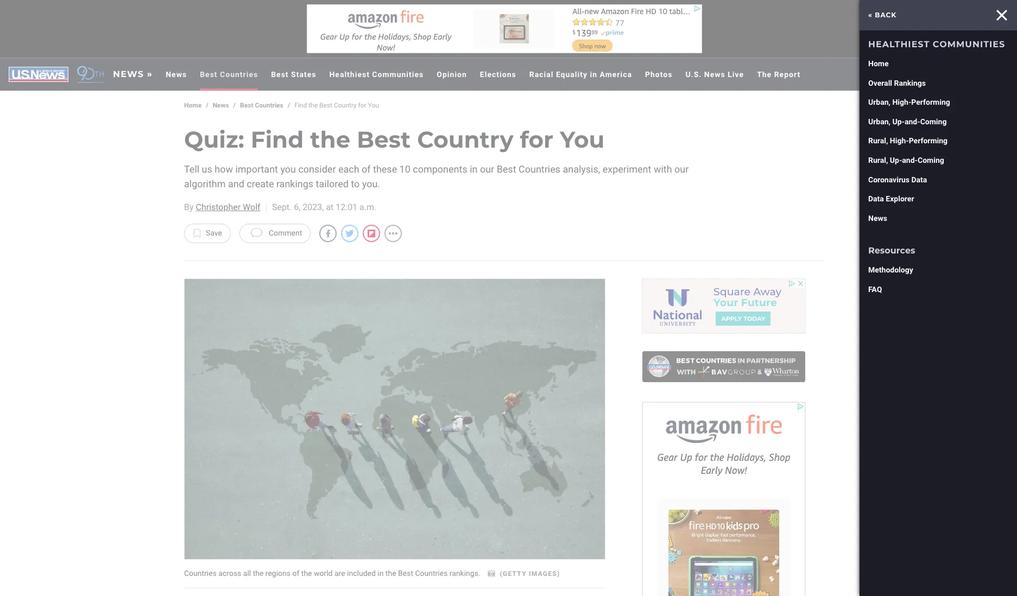 Task type: vqa. For each thing, say whether or not it's contained in the screenshot.
Performing corresponding to Urban, High-Performing
yes



Task type: locate. For each thing, give the bounding box(es) containing it.
reading
[[868, 292, 906, 302]]

consider
[[298, 163, 336, 175]]

1 vertical spatial healthiest
[[329, 70, 370, 79]]

coming down rural, high-performing link
[[918, 156, 944, 165]]

0 vertical spatial healthiest communities link
[[868, 39, 1005, 49]]

of up you.
[[362, 163, 371, 175]]

experiment
[[603, 163, 651, 175]]

0 horizontal spatial home
[[184, 102, 202, 109]]

find down the states
[[294, 102, 307, 109]]

for
[[358, 102, 366, 109], [520, 126, 553, 154]]

our right with
[[674, 163, 689, 175]]

0 vertical spatial urban,
[[868, 98, 891, 107]]

rural, up the coronavirus
[[868, 156, 888, 165]]

resources
[[868, 246, 915, 256]]

0 vertical spatial of
[[362, 163, 371, 175]]

performing down 'urban, up-and-coming' link
[[909, 137, 948, 145]]

healthiest down « back button
[[868, 39, 930, 49]]

urban, for urban, up-and-coming
[[868, 117, 891, 126]]

and- down urban, high-performing
[[905, 117, 920, 126]]

0 vertical spatial up-
[[892, 117, 905, 126]]

up- inside 'urban, up-and-coming' link
[[892, 117, 905, 126]]

save button
[[184, 224, 231, 243]]

90th anniversary logo image
[[77, 65, 104, 83]]

of right regions
[[292, 569, 299, 578]]

home link up rankings
[[864, 54, 1013, 74]]

2 vertical spatial advertisement region
[[642, 403, 805, 596]]

2 horizontal spatial in
[[590, 70, 597, 79]]

2 vertical spatial communities
[[918, 97, 979, 107]]

news
[[868, 9, 899, 19], [113, 69, 144, 79], [166, 70, 187, 79], [704, 70, 725, 79], [213, 102, 229, 109], [868, 214, 887, 223]]

1 horizontal spatial of
[[362, 163, 371, 175]]

you
[[280, 163, 296, 175]]

up-
[[892, 117, 905, 126], [890, 156, 902, 165]]

best
[[200, 70, 218, 79], [271, 70, 289, 79], [240, 102, 253, 109], [319, 102, 332, 109], [357, 126, 411, 154], [497, 163, 516, 175], [398, 569, 413, 578]]

healthiest communities link up overall rankings link
[[868, 39, 1005, 49]]

|
[[265, 200, 268, 215]]

faq link
[[864, 280, 1013, 299]]

performing down overall rankings link
[[911, 98, 950, 107]]

1 vertical spatial best countries link
[[240, 102, 283, 110]]

0 horizontal spatial our
[[480, 163, 494, 175]]

1 vertical spatial find
[[251, 126, 304, 154]]

the
[[309, 102, 318, 109], [310, 126, 350, 154], [253, 569, 264, 578], [301, 569, 312, 578], [385, 569, 396, 578]]

rural, up rural, up-and-coming
[[868, 137, 888, 145]]

1 vertical spatial best countries
[[240, 102, 283, 109]]

all
[[243, 569, 251, 578]]

1 rural, from the top
[[868, 137, 888, 145]]

racial
[[529, 70, 554, 79]]

high- up rural, up-and-coming
[[890, 137, 909, 145]]

performing for urban, high-performing
[[911, 98, 950, 107]]

best states
[[271, 70, 316, 79]]

communities for middle healthiest communities link
[[372, 70, 424, 79]]

1 horizontal spatial country
[[417, 126, 514, 154]]

up- up coronavirus data
[[890, 156, 902, 165]]

healthiest communities link
[[868, 39, 1005, 49], [323, 58, 430, 91], [864, 91, 1005, 113]]

0 vertical spatial rural,
[[868, 137, 888, 145]]

advertisement region
[[307, 4, 702, 53], [642, 279, 805, 333], [642, 403, 805, 596]]

methodology
[[868, 266, 913, 274]]

1 vertical spatial performing
[[909, 137, 948, 145]]

faq
[[868, 285, 882, 294]]

are
[[334, 569, 345, 578]]

you up quiz: find the best country for you
[[368, 102, 379, 109]]

each
[[338, 163, 359, 175]]

1 horizontal spatial you
[[560, 126, 605, 154]]

data down the coronavirus
[[868, 194, 884, 203]]

healthiest communities for healthiest communities link to the bottom
[[868, 97, 979, 107]]

important
[[235, 163, 278, 175]]

1 horizontal spatial home
[[868, 59, 889, 68]]

2 vertical spatial healthiest
[[868, 97, 915, 107]]

healthiest up find the best country for you
[[329, 70, 370, 79]]

the report link
[[751, 58, 807, 91]]

rankings.
[[450, 569, 480, 578]]

0 vertical spatial and-
[[905, 117, 920, 126]]

0 horizontal spatial home link
[[184, 102, 202, 110]]

in
[[590, 70, 597, 79], [470, 163, 478, 175], [378, 569, 384, 578]]

healthiest communities link up find the best country for you
[[323, 58, 430, 91]]

and- for urban,
[[905, 117, 920, 126]]

healthiest
[[868, 39, 930, 49], [329, 70, 370, 79], [868, 97, 915, 107]]

best states link
[[265, 58, 323, 91]]

1 horizontal spatial in
[[470, 163, 478, 175]]

data explorer
[[868, 194, 914, 203]]

comment
[[269, 229, 302, 237]]

report
[[774, 70, 801, 79]]

photos
[[645, 70, 672, 79]]

rural, up-and-coming
[[868, 156, 944, 165]]

healthiest communities down rankings
[[868, 97, 979, 107]]

1 vertical spatial high-
[[890, 137, 909, 145]]

close image
[[988, 10, 999, 21]]

regions
[[265, 569, 291, 578]]

1 vertical spatial in
[[470, 163, 478, 175]]

james.peterson1902@gmail.com
[[868, 274, 974, 282]]

1 vertical spatial home
[[184, 102, 202, 109]]

home
[[868, 59, 889, 68], [184, 102, 202, 109]]

up- up rural, high-performing
[[892, 117, 905, 126]]

communities left "opinion" link
[[372, 70, 424, 79]]

coronavirus
[[868, 175, 910, 184]]

0 vertical spatial home
[[868, 59, 889, 68]]

our right components
[[480, 163, 494, 175]]

1 vertical spatial communities
[[372, 70, 424, 79]]

coming down urban, high-performing link
[[920, 117, 947, 126]]

home up overall
[[868, 59, 889, 68]]

0 vertical spatial home link
[[864, 54, 1013, 74]]

home link up quiz:
[[184, 102, 202, 110]]

1 vertical spatial country
[[417, 126, 514, 154]]

group of young adults, photographed from above, on various painted tarmac surface, at sunrise. image
[[184, 279, 605, 560]]

coming
[[920, 117, 947, 126], [918, 156, 944, 165]]

the report
[[757, 70, 801, 79]]

0 vertical spatial data
[[911, 175, 927, 184]]

2 vertical spatial healthiest communities link
[[864, 91, 1005, 113]]

urban, up-and-coming link
[[864, 112, 1013, 132]]

our
[[480, 163, 494, 175], [674, 163, 689, 175]]

0 horizontal spatial in
[[378, 569, 384, 578]]

healthiest down overall rankings
[[868, 97, 915, 107]]

1 vertical spatial you
[[560, 126, 605, 154]]

0 vertical spatial country
[[334, 102, 357, 109]]

best countries link for bottom home link
[[240, 102, 283, 110]]

in inside tell us how important you consider each of these 10 components in our best countries analysis, experiment with our algorithm and create rankings tailored to you.
[[470, 163, 478, 175]]

1 vertical spatial up-
[[890, 156, 902, 165]]

healthiest communities up overall rankings link
[[868, 39, 1005, 49]]

1 horizontal spatial our
[[674, 163, 689, 175]]

0 horizontal spatial you
[[368, 102, 379, 109]]

healthiest communities for the top healthiest communities link
[[868, 39, 1005, 49]]

elections link
[[473, 58, 523, 91]]

you.
[[362, 178, 380, 190]]

1 urban, from the top
[[868, 98, 891, 107]]

of
[[362, 163, 371, 175], [292, 569, 299, 578]]

overall rankings
[[868, 79, 926, 87]]

1 our from the left
[[480, 163, 494, 175]]

1 vertical spatial advertisement region
[[642, 279, 805, 333]]

1 vertical spatial rural,
[[868, 156, 888, 165]]

0 vertical spatial performing
[[911, 98, 950, 107]]

and- down rural, high-performing
[[902, 156, 918, 165]]

reading list link
[[864, 286, 1005, 308]]

urban,
[[868, 98, 891, 107], [868, 117, 891, 126]]

1 vertical spatial healthiest communities
[[329, 70, 424, 79]]

you up analysis, at the top right of the page
[[560, 126, 605, 154]]

2 urban, from the top
[[868, 117, 891, 126]]

1 vertical spatial for
[[520, 126, 553, 154]]

data
[[911, 175, 927, 184], [868, 194, 884, 203]]

0 vertical spatial best countries link
[[193, 58, 265, 91]]

high- for urban,
[[892, 98, 911, 107]]

rural, high-performing
[[868, 137, 948, 145]]

1 vertical spatial urban,
[[868, 117, 891, 126]]

0 vertical spatial high-
[[892, 98, 911, 107]]

rankings
[[894, 79, 926, 87]]

up- inside rural, up-and-coming link
[[890, 156, 902, 165]]

2 rural, from the top
[[868, 156, 888, 165]]

in right equality
[[590, 70, 597, 79]]

1 vertical spatial healthiest communities link
[[323, 58, 430, 91]]

1 vertical spatial coming
[[918, 156, 944, 165]]

and
[[228, 178, 244, 190]]

welcome,
[[868, 261, 924, 271]]

0 vertical spatial healthiest communities
[[868, 39, 1005, 49]]

0 vertical spatial for
[[358, 102, 366, 109]]

tailored
[[316, 178, 349, 190]]

coronavirus data
[[868, 175, 927, 184]]

home up quiz:
[[184, 102, 202, 109]]

1 vertical spatial data
[[868, 194, 884, 203]]

1 vertical spatial of
[[292, 569, 299, 578]]

equality
[[556, 70, 588, 79]]

find up you
[[251, 126, 304, 154]]

urban, high-performing
[[868, 98, 950, 107]]

1 horizontal spatial data
[[911, 175, 927, 184]]

0 vertical spatial coming
[[920, 117, 947, 126]]

in right components
[[470, 163, 478, 175]]

urban, up rural, high-performing
[[868, 117, 891, 126]]

data down rural, up-and-coming
[[911, 175, 927, 184]]

news link
[[868, 9, 899, 19], [159, 58, 193, 91], [109, 65, 157, 84], [213, 102, 229, 110], [864, 209, 1013, 228]]

healthiest communities
[[868, 39, 1005, 49], [329, 70, 424, 79], [868, 97, 979, 107]]

wolf
[[243, 202, 260, 212]]

the down the states
[[309, 102, 318, 109]]

rural,
[[868, 137, 888, 145], [868, 156, 888, 165]]

healthiest communities link down rankings
[[864, 91, 1005, 113]]

communities down overall rankings link
[[918, 97, 979, 107]]

countries
[[220, 70, 258, 79], [255, 102, 283, 109], [519, 163, 560, 175], [184, 569, 217, 578], [415, 569, 448, 578]]

find
[[294, 102, 307, 109], [251, 126, 304, 154]]

urban, down overall
[[868, 98, 891, 107]]

reading list
[[868, 292, 925, 302]]

0 horizontal spatial data
[[868, 194, 884, 203]]

2 vertical spatial healthiest communities
[[868, 97, 979, 107]]

1 vertical spatial and-
[[902, 156, 918, 165]]

sept.
[[272, 202, 292, 212]]

communities down close icon
[[933, 39, 1005, 49]]

0 vertical spatial find
[[294, 102, 307, 109]]

in right included
[[378, 569, 384, 578]]

rural, for rural, high-performing
[[868, 137, 888, 145]]

high- down overall rankings
[[892, 98, 911, 107]]

healthiest communities up find the best country for you
[[329, 70, 424, 79]]

world
[[314, 569, 333, 578]]

home link
[[864, 54, 1013, 74], [184, 102, 202, 110]]

0 vertical spatial communities
[[933, 39, 1005, 49]]



Task type: describe. For each thing, give the bounding box(es) containing it.
live
[[728, 70, 744, 79]]

rural, up-and-coming link
[[864, 151, 1013, 170]]

coming for rural, up-and-coming
[[918, 156, 944, 165]]

0 horizontal spatial for
[[358, 102, 366, 109]]

« back
[[868, 11, 897, 19]]

12:01
[[336, 202, 357, 212]]

up- for rural,
[[890, 156, 902, 165]]

racial equality in america link
[[523, 58, 639, 91]]

urban, for urban, high-performing
[[868, 98, 891, 107]]

the right included
[[385, 569, 396, 578]]

list
[[909, 292, 925, 302]]

u.s.
[[686, 70, 702, 79]]

u.s. news live
[[686, 70, 744, 79]]

racial equality in america
[[529, 70, 632, 79]]

2 our from the left
[[674, 163, 689, 175]]

countries across all the regions of the world are included in the best countries rankings.
[[184, 569, 480, 578]]

(getty images)
[[500, 570, 560, 578]]

opinion link
[[430, 58, 473, 91]]

0 horizontal spatial country
[[334, 102, 357, 109]]

2 vertical spatial in
[[378, 569, 384, 578]]

0 horizontal spatial of
[[292, 569, 299, 578]]

rural, for rural, up-and-coming
[[868, 156, 888, 165]]

coronavirus data link
[[864, 170, 1013, 190]]

0 vertical spatial in
[[590, 70, 597, 79]]

a.m.
[[360, 202, 376, 212]]

welcome, james.peterson1902@gmail.com
[[868, 261, 974, 282]]

quiz:
[[184, 126, 244, 154]]

0 vertical spatial you
[[368, 102, 379, 109]]

by christopher wolf | sept. 6, 2023, at 12:01 a.m.
[[184, 200, 376, 215]]

components
[[413, 163, 467, 175]]

at
[[326, 202, 334, 212]]

overall rankings link
[[864, 74, 1013, 93]]

save
[[206, 229, 222, 237]]

best inside tell us how important you consider each of these 10 components in our best countries analysis, experiment with our algorithm and create rankings tailored to you.
[[497, 163, 516, 175]]

states
[[291, 70, 316, 79]]

images)
[[529, 570, 560, 578]]

up- for urban,
[[892, 117, 905, 126]]

u.s. news and world report logo image
[[9, 67, 68, 82]]

these
[[373, 163, 397, 175]]

urban, high-performing link
[[864, 93, 1013, 112]]

the left world
[[301, 569, 312, 578]]

find the best country for you
[[294, 102, 379, 109]]

algorithm
[[184, 178, 226, 190]]

photos link
[[639, 58, 679, 91]]

across
[[218, 569, 241, 578]]

2023,
[[303, 202, 324, 212]]

explorer
[[886, 194, 914, 203]]

the up "consider"
[[310, 126, 350, 154]]

tell us how important you consider each of these 10 components in our best countries analysis, experiment with our algorithm and create rankings tailored to you.
[[184, 163, 689, 190]]

how
[[215, 163, 233, 175]]

elections
[[480, 70, 516, 79]]

healthiest communities for middle healthiest communities link
[[329, 70, 424, 79]]

rankings
[[276, 178, 313, 190]]

« back button
[[864, 7, 901, 24]]

of inside tell us how important you consider each of these 10 components in our best countries analysis, experiment with our algorithm and create rankings tailored to you.
[[362, 163, 371, 175]]

1 horizontal spatial home link
[[864, 54, 1013, 74]]

by
[[184, 202, 194, 212]]

0 vertical spatial best countries
[[200, 70, 258, 79]]

quiz: find the best country for you
[[184, 126, 605, 154]]

opinion
[[437, 70, 467, 79]]

6,
[[294, 202, 301, 212]]

1 horizontal spatial for
[[520, 126, 553, 154]]

christopher
[[196, 202, 241, 212]]

0 vertical spatial advertisement region
[[307, 4, 702, 53]]

(getty
[[500, 570, 527, 578]]

included
[[347, 569, 376, 578]]

methodology link
[[864, 261, 1013, 280]]

countries inside tell us how important you consider each of these 10 components in our best countries analysis, experiment with our algorithm and create rankings tailored to you.
[[519, 163, 560, 175]]

and- for rural,
[[902, 156, 918, 165]]

best countries link for middle healthiest communities link
[[193, 58, 265, 91]]

comment button
[[239, 224, 311, 243]]

us
[[202, 163, 212, 175]]

coming for urban, up-and-coming
[[920, 117, 947, 126]]

overall
[[868, 79, 892, 87]]

to
[[351, 178, 360, 190]]

close image
[[996, 10, 1007, 21]]

data explorer link
[[864, 190, 1013, 209]]

performing for rural, high-performing
[[909, 137, 948, 145]]

10
[[399, 163, 410, 175]]

america
[[600, 70, 632, 79]]

1 vertical spatial home link
[[184, 102, 202, 110]]

0 vertical spatial healthiest
[[868, 39, 930, 49]]

u.s. news live link
[[679, 58, 751, 91]]

with
[[654, 163, 672, 175]]

rural, high-performing link
[[864, 132, 1013, 151]]

tell
[[184, 163, 199, 175]]

create
[[247, 178, 274, 190]]

analysis,
[[563, 163, 600, 175]]

high- for rural,
[[890, 137, 909, 145]]

urban, up-and-coming
[[868, 117, 947, 126]]

christopher wolf link
[[196, 202, 260, 212]]

communities for the top healthiest communities link
[[933, 39, 1005, 49]]

the right all
[[253, 569, 264, 578]]

communities for healthiest communities link to the bottom
[[918, 97, 979, 107]]



